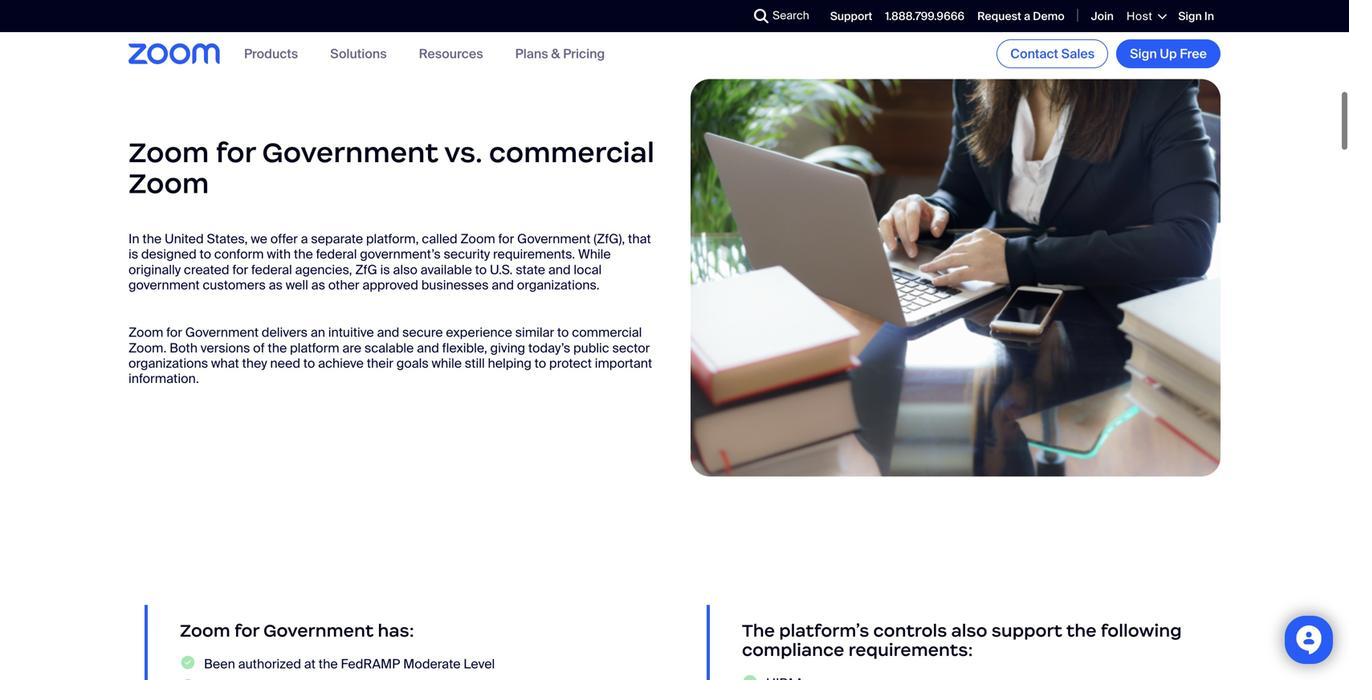 Task type: describe. For each thing, give the bounding box(es) containing it.
similar
[[515, 324, 554, 341]]

goals
[[397, 355, 429, 372]]

been
[[204, 656, 235, 673]]

agencies,
[[295, 261, 352, 278]]

requirements.
[[493, 246, 575, 263]]

pricing
[[563, 45, 605, 62]]

up
[[1160, 45, 1177, 62]]

request a demo link
[[978, 9, 1065, 24]]

versions
[[201, 339, 250, 356]]

well
[[286, 276, 308, 293]]

plans
[[515, 45, 548, 62]]

sign up free
[[1130, 45, 1207, 62]]

they
[[242, 355, 267, 372]]

in the united states, we offer a separate platform, called zoom for government (zfg), that is designed to conform with the federal government's security requirements. while originally created for federal agencies, zfg is also available to u.s. state and local government customers as well as other approved businesses and organizations.
[[129, 230, 651, 293]]

sector
[[612, 339, 650, 356]]

local
[[574, 261, 602, 278]]

the inside zoom for government delivers an intuitive and secure experience similar to commercial zoom. both versions of the platform are scalable and flexible, giving today's public sector organizations what they need to achieve their goals while still helping to protect important information.
[[268, 339, 287, 356]]

zoom for government delivers an intuitive and secure experience similar to commercial zoom. both versions of the platform are scalable and flexible, giving today's public sector organizations what they need to achieve their goals while still helping to protect important information.
[[129, 324, 652, 387]]

has:
[[378, 620, 414, 642]]

1 horizontal spatial a
[[1024, 9, 1030, 24]]

platform
[[290, 339, 339, 356]]

zoom.
[[129, 339, 167, 356]]

0 horizontal spatial federal
[[251, 261, 292, 278]]

sign in
[[1178, 9, 1214, 24]]

both
[[170, 339, 198, 356]]

organizations.
[[517, 276, 600, 293]]

resources button
[[419, 45, 483, 62]]

sign for sign in
[[1178, 9, 1202, 24]]

sign for sign up free
[[1130, 45, 1157, 62]]

the up originally
[[142, 230, 162, 247]]

achieve
[[318, 355, 364, 372]]

called
[[422, 230, 457, 247]]

for for zoom for government has:
[[234, 620, 259, 642]]

united
[[165, 230, 204, 247]]

platform,
[[366, 230, 419, 247]]

authorized
[[238, 656, 301, 673]]

level
[[464, 656, 495, 673]]

available
[[421, 261, 472, 278]]

zoom for government has:
[[180, 620, 414, 642]]

sign up free link
[[1116, 39, 1221, 68]]

their
[[367, 355, 394, 372]]

moderate
[[403, 656, 461, 673]]

flexible,
[[442, 339, 487, 356]]

while
[[578, 246, 611, 263]]

zoom for zoom for government vs. commercial zoom
[[129, 135, 209, 170]]

1.888.799.9666 link
[[885, 9, 965, 24]]

other
[[328, 276, 359, 293]]

customers
[[203, 276, 266, 293]]

states,
[[207, 230, 248, 247]]

secure
[[402, 324, 443, 341]]

woman working on a laptop image
[[691, 79, 1221, 477]]

zoom inside in the united states, we offer a separate platform, called zoom for government (zfg), that is designed to conform with the federal government's security requirements. while originally created for federal agencies, zfg is also available to u.s. state and local government customers as well as other approved businesses and organizations.
[[460, 230, 495, 247]]

sales
[[1061, 45, 1095, 62]]

delivers
[[262, 324, 308, 341]]

are
[[342, 339, 361, 356]]

1.888.799.9666
[[885, 9, 965, 24]]

zfg
[[355, 261, 377, 278]]

products button
[[244, 45, 298, 62]]

0 vertical spatial in
[[1205, 9, 1214, 24]]

government for zoom for government vs. commercial zoom
[[262, 135, 439, 170]]

search
[[773, 8, 809, 23]]

to left u.s.
[[475, 261, 487, 278]]

support
[[992, 620, 1063, 642]]

helping
[[488, 355, 532, 372]]

to left protect
[[535, 355, 546, 372]]

state
[[516, 261, 545, 278]]

with
[[267, 246, 291, 263]]

host button
[[1127, 9, 1166, 24]]

government for zoom for government delivers an intuitive and secure experience similar to commercial zoom. both versions of the platform are scalable and flexible, giving today's public sector organizations what they need to achieve their goals while still helping to protect important information.
[[185, 324, 259, 341]]

vs.
[[444, 135, 482, 170]]

1 as from the left
[[269, 276, 283, 293]]

support
[[830, 9, 872, 24]]

in inside in the united states, we offer a separate platform, called zoom for government (zfg), that is designed to conform with the federal government's security requirements. while originally created for federal agencies, zfg is also available to u.s. state and local government customers as well as other approved businesses and organizations.
[[129, 230, 139, 247]]

designed
[[141, 246, 197, 263]]

resources
[[419, 45, 483, 62]]

zoom for zoom for government delivers an intuitive and secure experience similar to commercial zoom. both versions of the platform are scalable and flexible, giving today's public sector organizations what they need to achieve their goals while still helping to protect important information.
[[129, 324, 163, 341]]

following
[[1101, 620, 1182, 642]]

separate
[[311, 230, 363, 247]]

for for zoom for government delivers an intuitive and secure experience similar to commercial zoom. both versions of the platform are scalable and flexible, giving today's public sector organizations what they need to achieve their goals while still helping to protect important information.
[[166, 324, 182, 341]]



Task type: vqa. For each thing, say whether or not it's contained in the screenshot.
Getting Started With Team Chat
no



Task type: locate. For each thing, give the bounding box(es) containing it.
0 vertical spatial sign
[[1178, 9, 1202, 24]]

a left demo
[[1024, 9, 1030, 24]]

at
[[304, 656, 316, 673]]

1 vertical spatial a
[[301, 230, 308, 247]]

0 vertical spatial a
[[1024, 9, 1030, 24]]

the right support
[[1066, 620, 1097, 642]]

government inside in the united states, we offer a separate platform, called zoom for government (zfg), that is designed to conform with the federal government's security requirements. while originally created for federal agencies, zfg is also available to u.s. state and local government customers as well as other approved businesses and organizations.
[[517, 230, 591, 247]]

experience
[[446, 324, 512, 341]]

a inside in the united states, we offer a separate platform, called zoom for government (zfg), that is designed to conform with the federal government's security requirements. while originally created for federal agencies, zfg is also available to u.s. state and local government customers as well as other approved businesses and organizations.
[[301, 230, 308, 247]]

organizations
[[129, 355, 208, 372]]

while
[[432, 355, 462, 372]]

also down platform, at the top of the page
[[393, 261, 418, 278]]

platform's
[[779, 620, 869, 642]]

need
[[270, 355, 300, 372]]

the right of
[[268, 339, 287, 356]]

to right need
[[303, 355, 315, 372]]

been authorized at the fedramp moderate level
[[204, 656, 498, 673]]

and
[[548, 261, 571, 278], [492, 276, 514, 293], [377, 324, 399, 341], [417, 339, 439, 356]]

search image
[[754, 9, 769, 23]]

government inside zoom for government delivers an intuitive and secure experience similar to commercial zoom. both versions of the platform are scalable and flexible, giving today's public sector organizations what they need to achieve their goals while still helping to protect important information.
[[185, 324, 259, 341]]

a right offer
[[301, 230, 308, 247]]

giving
[[490, 339, 525, 356]]

government
[[129, 276, 200, 293]]

the platform's controls also support the following compliance requirements:
[[742, 620, 1182, 661]]

&
[[551, 45, 560, 62]]

an
[[311, 324, 325, 341]]

to left conform
[[200, 246, 211, 263]]

1 vertical spatial also
[[951, 620, 988, 642]]

originally
[[129, 261, 181, 278]]

1 vertical spatial commercial
[[572, 324, 642, 341]]

the inside the platform's controls also support the following compliance requirements:
[[1066, 620, 1097, 642]]

1 horizontal spatial is
[[380, 261, 390, 278]]

important
[[595, 355, 652, 372]]

scalable
[[364, 339, 414, 356]]

sign left up at top right
[[1130, 45, 1157, 62]]

is left 'designed'
[[129, 246, 138, 263]]

to right similar
[[557, 324, 569, 341]]

1 horizontal spatial federal
[[316, 246, 357, 263]]

in
[[1205, 9, 1214, 24], [129, 230, 139, 247]]

1 horizontal spatial sign
[[1178, 9, 1202, 24]]

0 horizontal spatial also
[[393, 261, 418, 278]]

what
[[211, 355, 239, 372]]

government for zoom for government has:
[[263, 620, 374, 642]]

1 horizontal spatial as
[[311, 276, 325, 293]]

also inside in the united states, we offer a separate platform, called zoom for government (zfg), that is designed to conform with the federal government's security requirements. while originally created for federal agencies, zfg is also available to u.s. state and local government customers as well as other approved businesses and organizations.
[[393, 261, 418, 278]]

0 horizontal spatial sign
[[1130, 45, 1157, 62]]

protect
[[549, 355, 592, 372]]

federal
[[316, 246, 357, 263], [251, 261, 292, 278]]

for for zoom for government vs. commercial zoom
[[216, 135, 256, 170]]

compliance
[[742, 639, 845, 661]]

contact
[[1011, 45, 1059, 62]]

as right well
[[311, 276, 325, 293]]

in up free
[[1205, 9, 1214, 24]]

plans & pricing link
[[515, 45, 605, 62]]

0 horizontal spatial as
[[269, 276, 283, 293]]

join link
[[1091, 9, 1114, 24]]

requirements:
[[849, 639, 973, 661]]

to
[[200, 246, 211, 263], [475, 261, 487, 278], [557, 324, 569, 341], [303, 355, 315, 372], [535, 355, 546, 372]]

zoom
[[129, 135, 209, 170], [129, 166, 209, 201], [460, 230, 495, 247], [129, 324, 163, 341], [180, 620, 230, 642]]

government's
[[360, 246, 441, 263]]

u.s.
[[490, 261, 513, 278]]

and left state
[[492, 276, 514, 293]]

sign
[[1178, 9, 1202, 24], [1130, 45, 1157, 62]]

approved
[[362, 276, 418, 293]]

government inside zoom for government vs. commercial zoom
[[262, 135, 439, 170]]

zoom inside zoom for government delivers an intuitive and secure experience similar to commercial zoom. both versions of the platform are scalable and flexible, giving today's public sector organizations what they need to achieve their goals while still helping to protect important information.
[[129, 324, 163, 341]]

security
[[444, 246, 490, 263]]

also inside the platform's controls also support the following compliance requirements:
[[951, 620, 988, 642]]

for inside zoom for government delivers an intuitive and secure experience similar to commercial zoom. both versions of the platform are scalable and flexible, giving today's public sector organizations what they need to achieve their goals while still helping to protect important information.
[[166, 324, 182, 341]]

1 vertical spatial in
[[129, 230, 139, 247]]

today's
[[528, 339, 570, 356]]

support link
[[830, 9, 872, 24]]

(zfg),
[[594, 230, 625, 247]]

solutions button
[[330, 45, 387, 62]]

intuitive
[[328, 324, 374, 341]]

1 horizontal spatial also
[[951, 620, 988, 642]]

0 vertical spatial commercial
[[489, 135, 655, 170]]

commercial inside zoom for government delivers an intuitive and secure experience similar to commercial zoom. both versions of the platform are scalable and flexible, giving today's public sector organizations what they need to achieve their goals while still helping to protect important information.
[[572, 324, 642, 341]]

a
[[1024, 9, 1030, 24], [301, 230, 308, 247]]

information.
[[129, 370, 199, 387]]

we
[[251, 230, 267, 247]]

and up their
[[377, 324, 399, 341]]

join
[[1091, 9, 1114, 24]]

0 vertical spatial also
[[393, 261, 418, 278]]

products
[[244, 45, 298, 62]]

government
[[262, 135, 439, 170], [517, 230, 591, 247], [185, 324, 259, 341], [263, 620, 374, 642]]

search image
[[754, 9, 769, 23]]

1 vertical spatial sign
[[1130, 45, 1157, 62]]

commercial inside zoom for government vs. commercial zoom
[[489, 135, 655, 170]]

federal down offer
[[251, 261, 292, 278]]

demo
[[1033, 9, 1065, 24]]

solutions
[[330, 45, 387, 62]]

controls
[[873, 620, 947, 642]]

businesses
[[421, 276, 489, 293]]

0 horizontal spatial is
[[129, 246, 138, 263]]

as left well
[[269, 276, 283, 293]]

offer
[[270, 230, 298, 247]]

0 horizontal spatial a
[[301, 230, 308, 247]]

in up originally
[[129, 230, 139, 247]]

for inside zoom for government vs. commercial zoom
[[216, 135, 256, 170]]

as
[[269, 276, 283, 293], [311, 276, 325, 293]]

still
[[465, 355, 485, 372]]

the right with
[[294, 246, 313, 263]]

public
[[573, 339, 609, 356]]

federal up other
[[316, 246, 357, 263]]

the
[[142, 230, 162, 247], [294, 246, 313, 263], [268, 339, 287, 356], [1066, 620, 1097, 642], [319, 656, 338, 673]]

that
[[628, 230, 651, 247]]

plans & pricing
[[515, 45, 605, 62]]

sign in link
[[1178, 9, 1214, 24]]

also left support
[[951, 620, 988, 642]]

request
[[978, 9, 1021, 24]]

for
[[216, 135, 256, 170], [498, 230, 514, 247], [232, 261, 248, 278], [166, 324, 182, 341], [234, 620, 259, 642]]

zoom logo image
[[129, 44, 220, 64]]

sign inside sign up free link
[[1130, 45, 1157, 62]]

contact sales link
[[997, 39, 1108, 68]]

is right zfg
[[380, 261, 390, 278]]

request a demo
[[978, 9, 1065, 24]]

sign up free
[[1178, 9, 1202, 24]]

2 as from the left
[[311, 276, 325, 293]]

and left local
[[548, 261, 571, 278]]

the
[[742, 620, 775, 642]]

host
[[1127, 9, 1153, 24]]

zoom for zoom for government has:
[[180, 620, 230, 642]]

1 horizontal spatial in
[[1205, 9, 1214, 24]]

and left flexible,
[[417, 339, 439, 356]]

the right "at"
[[319, 656, 338, 673]]

0 horizontal spatial in
[[129, 230, 139, 247]]

zoom for government vs. commercial zoom
[[129, 135, 655, 201]]

of
[[253, 339, 265, 356]]



